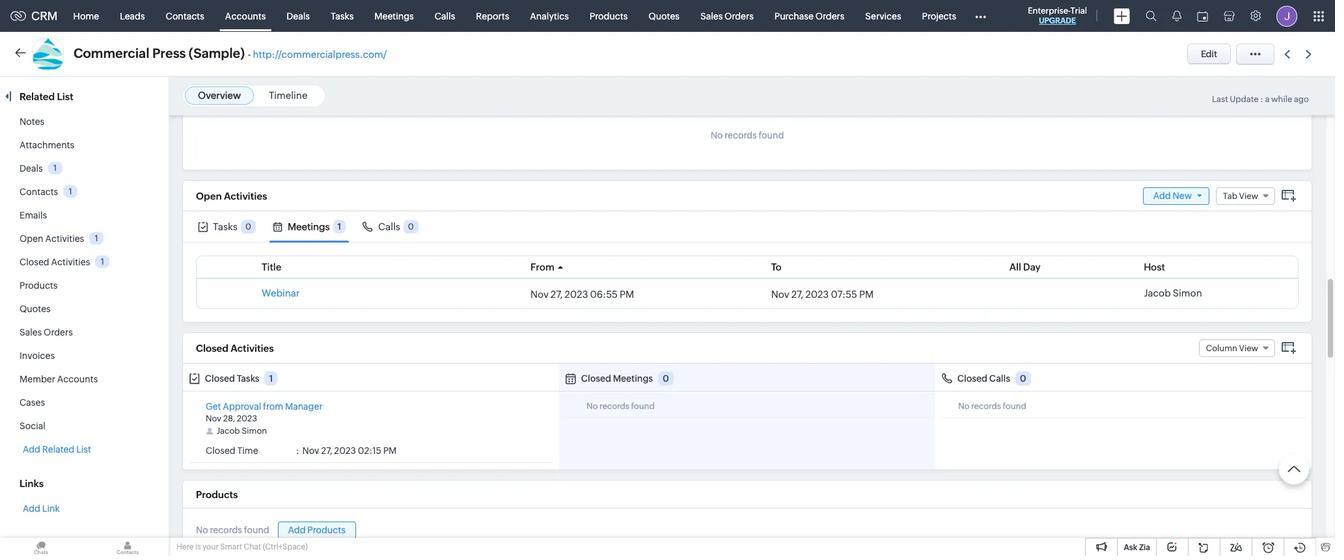 Task type: describe. For each thing, give the bounding box(es) containing it.
home link
[[63, 0, 109, 32]]

0 vertical spatial simon
[[1173, 288, 1202, 299]]

activities up closed tasks
[[231, 343, 274, 354]]

add for add products
[[288, 525, 306, 536]]

1 vertical spatial list
[[76, 445, 91, 455]]

activities up closed activities link
[[45, 234, 84, 244]]

profile element
[[1269, 0, 1305, 32]]

calls inside tab
[[378, 221, 400, 232]]

0 horizontal spatial products link
[[20, 281, 58, 291]]

approval
[[223, 402, 261, 412]]

notes link
[[20, 117, 44, 127]]

pm for nov 27, 2023 06:55 pm
[[620, 289, 634, 300]]

1 vertical spatial simon
[[242, 427, 267, 436]]

here is your smart chat (ctrl+space)
[[176, 543, 308, 552]]

title
[[262, 262, 282, 273]]

all day
[[1010, 262, 1041, 273]]

while
[[1272, 94, 1293, 104]]

1 horizontal spatial deals link
[[276, 0, 320, 32]]

2023 inside get approval from manager nov 28, 2023
[[237, 414, 257, 424]]

pm for nov 27, 2023 07:55 pm
[[859, 289, 874, 300]]

last
[[1212, 94, 1228, 104]]

activities up tasks tab
[[224, 190, 267, 202]]

nov 27, 2023 06:55 pm
[[531, 289, 634, 300]]

purchase orders
[[775, 11, 845, 21]]

2023 left 06:55
[[565, 289, 588, 300]]

link
[[42, 504, 60, 514]]

tab list containing tasks
[[183, 212, 1312, 243]]

your
[[202, 543, 219, 552]]

1 horizontal spatial products link
[[579, 0, 638, 32]]

next record image
[[1306, 50, 1315, 58]]

activities down open activities "link" at the top of page
[[51, 257, 90, 268]]

07:55
[[831, 289, 857, 300]]

timeline link
[[269, 90, 308, 101]]

manager
[[285, 402, 323, 412]]

chat
[[244, 543, 261, 552]]

notes
[[20, 117, 44, 127]]

enterprise-
[[1028, 6, 1071, 16]]

0 vertical spatial related
[[20, 91, 55, 102]]

1 vertical spatial jacob simon
[[217, 427, 267, 436]]

0 vertical spatial jacob simon
[[1144, 288, 1202, 299]]

add products
[[288, 525, 346, 536]]

overview link
[[198, 90, 241, 101]]

http://commercialpress.com/
[[253, 49, 387, 60]]

(ctrl+space)
[[263, 543, 308, 552]]

closed activities link
[[20, 257, 90, 268]]

0 vertical spatial deals
[[287, 11, 310, 21]]

from
[[531, 262, 555, 273]]

enterprise-trial upgrade
[[1028, 6, 1087, 25]]

commercial press (sample) - http://commercialpress.com/
[[74, 46, 387, 61]]

Other Modules field
[[967, 6, 995, 26]]

get approval from manager link
[[206, 402, 323, 412]]

overview
[[198, 90, 241, 101]]

view for tab view
[[1239, 191, 1259, 201]]

links
[[20, 479, 44, 490]]

add for add link
[[23, 504, 40, 514]]

ask zia
[[1124, 544, 1150, 553]]

crm link
[[10, 9, 58, 23]]

invoices link
[[20, 351, 55, 361]]

0 horizontal spatial quotes
[[20, 304, 51, 314]]

edit button
[[1187, 44, 1231, 64]]

27, for nov 27, 2023 07:55 pm
[[792, 289, 804, 300]]

commercial
[[74, 46, 149, 61]]

edit
[[1201, 49, 1217, 59]]

get approval from manager nov 28, 2023
[[206, 402, 323, 424]]

0 horizontal spatial open
[[20, 234, 43, 244]]

0 horizontal spatial jacob
[[217, 427, 240, 436]]

analytics link
[[520, 0, 579, 32]]

previous record image
[[1285, 50, 1290, 58]]

member accounts
[[20, 374, 98, 385]]

last update : a while ago
[[1212, 94, 1309, 104]]

1 for contacts
[[69, 187, 72, 197]]

closed tasks
[[205, 374, 260, 384]]

tab view
[[1223, 191, 1259, 201]]

social link
[[20, 421, 45, 432]]

cases link
[[20, 398, 45, 408]]

0 vertical spatial tasks
[[331, 11, 354, 21]]

1 for closed activities
[[101, 257, 104, 267]]

1 vertical spatial deals
[[20, 163, 43, 174]]

1 vertical spatial :
[[296, 446, 299, 456]]

column
[[1206, 343, 1238, 353]]

add link
[[23, 504, 60, 514]]

create menu element
[[1106, 0, 1138, 32]]

0 horizontal spatial 27,
[[321, 446, 332, 456]]

attachments
[[20, 140, 74, 150]]

ago
[[1294, 94, 1309, 104]]

1 horizontal spatial calls
[[435, 11, 455, 21]]

profile image
[[1277, 6, 1298, 26]]

0 horizontal spatial accounts
[[57, 374, 98, 385]]

1 horizontal spatial contacts
[[166, 11, 204, 21]]

is
[[195, 543, 201, 552]]

28,
[[223, 414, 235, 424]]

search element
[[1138, 0, 1165, 32]]

add new
[[1154, 190, 1192, 201]]

0 vertical spatial list
[[57, 91, 73, 102]]

open activities link
[[20, 234, 84, 244]]

member
[[20, 374, 55, 385]]

0 vertical spatial quotes
[[649, 11, 680, 21]]

from image
[[558, 266, 563, 269]]

emails link
[[20, 210, 47, 221]]

analytics
[[530, 11, 569, 21]]

1 vertical spatial deals link
[[20, 163, 43, 174]]

from
[[263, 402, 283, 412]]

(sample)
[[189, 46, 245, 61]]

0 vertical spatial contacts link
[[155, 0, 215, 32]]

-
[[248, 49, 251, 60]]

social
[[20, 421, 45, 432]]

0 for closed calls
[[1020, 374, 1027, 384]]

column view
[[1206, 343, 1259, 353]]

add related list
[[23, 445, 91, 455]]

2 vertical spatial tasks
[[237, 374, 260, 384]]

meetings inside the meetings link
[[375, 11, 414, 21]]

projects
[[922, 11, 957, 21]]

projects link
[[912, 0, 967, 32]]

get
[[206, 402, 221, 412]]

host
[[1144, 262, 1165, 273]]

closed calls
[[958, 374, 1010, 384]]

products down closed time at the bottom left
[[196, 490, 238, 501]]

2 horizontal spatial meetings
[[613, 374, 653, 384]]

search image
[[1146, 10, 1157, 21]]

here
[[176, 543, 194, 552]]

related list
[[20, 91, 76, 102]]

services link
[[855, 0, 912, 32]]

day
[[1023, 262, 1041, 273]]

0 vertical spatial jacob
[[1144, 288, 1171, 299]]



Task type: locate. For each thing, give the bounding box(es) containing it.
1 vertical spatial tasks
[[213, 221, 238, 232]]

nov down get
[[206, 414, 221, 424]]

0 horizontal spatial orders
[[44, 327, 73, 338]]

reports
[[476, 11, 509, 21]]

crm
[[31, 9, 58, 23]]

0 vertical spatial contacts
[[166, 11, 204, 21]]

1 right closed activities link
[[101, 257, 104, 267]]

1 horizontal spatial sales orders link
[[690, 0, 764, 32]]

jacob down 28,
[[217, 427, 240, 436]]

2023 down approval in the left of the page
[[237, 414, 257, 424]]

time
[[237, 446, 258, 456]]

add for add new
[[1154, 190, 1171, 201]]

0 horizontal spatial deals
[[20, 163, 43, 174]]

records
[[725, 130, 757, 141], [600, 402, 630, 411], [971, 402, 1001, 411], [210, 526, 242, 536]]

1 vertical spatial accounts
[[57, 374, 98, 385]]

nov 27, 2023 07:55 pm
[[771, 289, 874, 300]]

1 vertical spatial meetings
[[288, 221, 330, 232]]

jacob simon
[[1144, 288, 1202, 299], [217, 427, 267, 436]]

orders inside purchase orders link
[[816, 11, 845, 21]]

orders up invoices
[[44, 327, 73, 338]]

purchase
[[775, 11, 814, 21]]

orders for the rightmost sales orders link
[[725, 11, 754, 21]]

open activities up tasks tab
[[196, 190, 267, 202]]

1 horizontal spatial sales
[[701, 11, 723, 21]]

deals link up "http://commercialpress.com/"
[[276, 0, 320, 32]]

view inside tab view "field"
[[1239, 191, 1259, 201]]

1 vertical spatial open activities
[[20, 234, 84, 244]]

jacob simon down host
[[1144, 288, 1202, 299]]

0 vertical spatial meetings
[[375, 11, 414, 21]]

add inside add products link
[[288, 525, 306, 536]]

update
[[1230, 94, 1259, 104]]

jacob down host
[[1144, 288, 1171, 299]]

pm
[[620, 289, 634, 300], [859, 289, 874, 300], [383, 446, 397, 456]]

1 vertical spatial sales orders
[[20, 327, 73, 338]]

create menu image
[[1114, 8, 1130, 24]]

1
[[53, 163, 57, 173], [69, 187, 72, 197], [338, 222, 341, 232], [95, 234, 98, 243], [101, 257, 104, 267], [269, 374, 273, 384]]

1 vertical spatial closed activities
[[196, 343, 274, 354]]

jacob simon down 28,
[[217, 427, 267, 436]]

timeline
[[269, 90, 308, 101]]

0 horizontal spatial closed activities
[[20, 257, 90, 268]]

ask
[[1124, 544, 1138, 553]]

1 horizontal spatial list
[[76, 445, 91, 455]]

tasks
[[331, 11, 354, 21], [213, 221, 238, 232], [237, 374, 260, 384]]

products
[[590, 11, 628, 21], [20, 281, 58, 291], [196, 490, 238, 501], [308, 525, 346, 536]]

orders for purchase orders link
[[816, 11, 845, 21]]

1 vertical spatial contacts
[[20, 187, 58, 197]]

deals link
[[276, 0, 320, 32], [20, 163, 43, 174]]

calls
[[435, 11, 455, 21], [378, 221, 400, 232], [990, 374, 1010, 384]]

0
[[245, 222, 251, 232], [408, 222, 414, 232], [663, 374, 669, 384], [1020, 374, 1027, 384]]

1 vertical spatial quotes link
[[20, 304, 51, 314]]

1 horizontal spatial :
[[1261, 94, 1264, 104]]

0 horizontal spatial list
[[57, 91, 73, 102]]

view
[[1239, 191, 1259, 201], [1239, 343, 1259, 353]]

products link right analytics
[[579, 0, 638, 32]]

invoices
[[20, 351, 55, 361]]

contacts image
[[87, 538, 169, 557]]

0 vertical spatial sales orders
[[701, 11, 754, 21]]

cases
[[20, 398, 45, 408]]

1 vertical spatial products link
[[20, 281, 58, 291]]

1 horizontal spatial accounts
[[225, 11, 266, 21]]

27, left 02:15
[[321, 446, 332, 456]]

simon
[[1173, 288, 1202, 299], [242, 427, 267, 436]]

0 vertical spatial view
[[1239, 191, 1259, 201]]

tab
[[1223, 191, 1238, 201]]

nov
[[531, 289, 549, 300], [771, 289, 790, 300], [206, 414, 221, 424], [302, 446, 319, 456]]

open
[[196, 190, 222, 202], [20, 234, 43, 244]]

products right analytics
[[590, 11, 628, 21]]

0 vertical spatial quotes link
[[638, 0, 690, 32]]

webinar
[[262, 288, 300, 299]]

closed activities down open activities "link" at the top of page
[[20, 257, 90, 268]]

pm right 02:15
[[383, 446, 397, 456]]

add for add related list
[[23, 445, 40, 455]]

jacob
[[1144, 288, 1171, 299], [217, 427, 240, 436]]

1 horizontal spatial sales orders
[[701, 11, 754, 21]]

1 horizontal spatial quotes link
[[638, 0, 690, 32]]

orders left purchase at the right of page
[[725, 11, 754, 21]]

products link
[[579, 0, 638, 32], [20, 281, 58, 291]]

add left new
[[1154, 190, 1171, 201]]

1 horizontal spatial jacob
[[1144, 288, 1171, 299]]

closed activities
[[20, 257, 90, 268], [196, 343, 274, 354]]

02:15
[[358, 446, 381, 456]]

accounts right member
[[57, 374, 98, 385]]

meetings link
[[364, 0, 424, 32]]

quotes link
[[638, 0, 690, 32], [20, 304, 51, 314]]

contacts link up press
[[155, 0, 215, 32]]

2023 left 07:55
[[806, 289, 829, 300]]

0 horizontal spatial quotes link
[[20, 304, 51, 314]]

0 for tasks
[[245, 222, 251, 232]]

trial
[[1071, 6, 1087, 16]]

calls tab
[[359, 212, 422, 242]]

emails
[[20, 210, 47, 221]]

: down manager
[[296, 446, 299, 456]]

27, for nov 27, 2023 06:55 pm
[[551, 289, 563, 300]]

0 horizontal spatial contacts link
[[20, 187, 58, 197]]

tab list
[[183, 212, 1312, 243]]

0 vertical spatial products link
[[579, 0, 638, 32]]

purchase orders link
[[764, 0, 855, 32]]

1 up open activities "link" at the top of page
[[69, 187, 72, 197]]

1 for open activities
[[95, 234, 98, 243]]

deals link down attachments link
[[20, 163, 43, 174]]

tasks inside tab
[[213, 221, 238, 232]]

0 horizontal spatial open activities
[[20, 234, 84, 244]]

view right column
[[1239, 343, 1259, 353]]

attachments link
[[20, 140, 74, 150]]

accounts link
[[215, 0, 276, 32]]

1 vertical spatial jacob
[[217, 427, 240, 436]]

meetings tab
[[269, 212, 349, 242]]

sales orders
[[701, 11, 754, 21], [20, 327, 73, 338]]

1 horizontal spatial open activities
[[196, 190, 267, 202]]

related up notes link
[[20, 91, 55, 102]]

1 horizontal spatial jacob simon
[[1144, 288, 1202, 299]]

add down social 'link'
[[23, 445, 40, 455]]

2023 left 02:15
[[334, 446, 356, 456]]

1 view from the top
[[1239, 191, 1259, 201]]

signals image
[[1173, 10, 1182, 21]]

0 horizontal spatial sales orders link
[[20, 327, 73, 338]]

orders right purchase at the right of page
[[816, 11, 845, 21]]

0 horizontal spatial simon
[[242, 427, 267, 436]]

no
[[711, 130, 723, 141], [587, 402, 598, 411], [958, 402, 970, 411], [196, 526, 208, 536]]

deals left tasks link
[[287, 11, 310, 21]]

pm right 07:55
[[859, 289, 874, 300]]

calls link
[[424, 0, 466, 32]]

calendar image
[[1197, 11, 1208, 21]]

a
[[1265, 94, 1270, 104]]

0 vertical spatial sales orders link
[[690, 0, 764, 32]]

add
[[1154, 190, 1171, 201], [23, 445, 40, 455], [23, 504, 40, 514], [288, 525, 306, 536]]

meetings
[[375, 11, 414, 21], [288, 221, 330, 232], [613, 374, 653, 384]]

1 horizontal spatial open
[[196, 190, 222, 202]]

Tab View field
[[1216, 187, 1275, 205]]

1 left calls tab
[[338, 222, 341, 232]]

related down social 'link'
[[42, 445, 74, 455]]

all
[[1010, 262, 1021, 273]]

0 vertical spatial closed activities
[[20, 257, 90, 268]]

http://commercialpress.com/ link
[[253, 49, 387, 60]]

0 horizontal spatial sales
[[20, 327, 42, 338]]

Column View field
[[1199, 340, 1275, 357]]

0 vertical spatial open
[[196, 190, 222, 202]]

zia
[[1139, 544, 1150, 553]]

tasks tab
[[195, 212, 259, 242]]

deals down attachments link
[[20, 163, 43, 174]]

view inside column view 'field'
[[1239, 343, 1259, 353]]

chats image
[[0, 538, 82, 557]]

signals element
[[1165, 0, 1190, 32]]

0 inside calls tab
[[408, 222, 414, 232]]

1 horizontal spatial deals
[[287, 11, 310, 21]]

1 horizontal spatial simon
[[1173, 288, 1202, 299]]

1 horizontal spatial contacts link
[[155, 0, 215, 32]]

products up (ctrl+space)
[[308, 525, 346, 536]]

home
[[73, 11, 99, 21]]

1 up from
[[269, 374, 273, 384]]

0 vertical spatial calls
[[435, 11, 455, 21]]

view right "tab"
[[1239, 191, 1259, 201]]

webinar link
[[262, 288, 300, 301]]

products link down closed activities link
[[20, 281, 58, 291]]

nov down manager
[[302, 446, 319, 456]]

0 vertical spatial deals link
[[276, 0, 320, 32]]

add products link
[[278, 522, 356, 540]]

new
[[1173, 190, 1192, 201]]

contacts up press
[[166, 11, 204, 21]]

contacts link up emails link
[[20, 187, 58, 197]]

1 horizontal spatial 27,
[[551, 289, 563, 300]]

1 vertical spatial sales
[[20, 327, 42, 338]]

1 right open activities "link" at the top of page
[[95, 234, 98, 243]]

meetings inside meetings tab
[[288, 221, 330, 232]]

1 down attachments link
[[53, 163, 57, 173]]

0 horizontal spatial calls
[[378, 221, 400, 232]]

view for column view
[[1239, 343, 1259, 353]]

1 inside meetings tab
[[338, 222, 341, 232]]

contacts link
[[155, 0, 215, 32], [20, 187, 58, 197]]

nov down to
[[771, 289, 790, 300]]

add up (ctrl+space)
[[288, 525, 306, 536]]

closed activities up closed tasks
[[196, 343, 274, 354]]

0 vertical spatial open activities
[[196, 190, 267, 202]]

0 horizontal spatial sales orders
[[20, 327, 73, 338]]

0 for calls
[[408, 222, 414, 232]]

2 vertical spatial meetings
[[613, 374, 653, 384]]

27, left 07:55
[[792, 289, 804, 300]]

0 horizontal spatial contacts
[[20, 187, 58, 197]]

leads link
[[109, 0, 155, 32]]

0 horizontal spatial pm
[[383, 446, 397, 456]]

0 horizontal spatial jacob simon
[[217, 427, 267, 436]]

2 horizontal spatial calls
[[990, 374, 1010, 384]]

1 vertical spatial contacts link
[[20, 187, 58, 197]]

accounts
[[225, 11, 266, 21], [57, 374, 98, 385]]

27,
[[551, 289, 563, 300], [792, 289, 804, 300], [321, 446, 332, 456]]

1 horizontal spatial orders
[[725, 11, 754, 21]]

found
[[759, 130, 784, 141], [631, 402, 655, 411], [1003, 402, 1027, 411], [244, 526, 269, 536]]

nov down from
[[531, 289, 549, 300]]

0 horizontal spatial :
[[296, 446, 299, 456]]

2 horizontal spatial pm
[[859, 289, 874, 300]]

0 for closed meetings
[[663, 374, 669, 384]]

27, down from icon
[[551, 289, 563, 300]]

2 view from the top
[[1239, 343, 1259, 353]]

reports link
[[466, 0, 520, 32]]

0 vertical spatial :
[[1261, 94, 1264, 104]]

upgrade
[[1039, 16, 1076, 25]]

products down closed activities link
[[20, 281, 58, 291]]

leads
[[120, 11, 145, 21]]

contacts up emails link
[[20, 187, 58, 197]]

0 vertical spatial accounts
[[225, 11, 266, 21]]

1 horizontal spatial meetings
[[375, 11, 414, 21]]

1 horizontal spatial pm
[[620, 289, 634, 300]]

1 vertical spatial related
[[42, 445, 74, 455]]

press
[[152, 46, 186, 61]]

0 vertical spatial sales
[[701, 11, 723, 21]]

services
[[865, 11, 901, 21]]

1 vertical spatial sales orders link
[[20, 327, 73, 338]]

open activities up closed activities link
[[20, 234, 84, 244]]

1 for deals
[[53, 163, 57, 173]]

1 vertical spatial view
[[1239, 343, 1259, 353]]

1 vertical spatial calls
[[378, 221, 400, 232]]

0 inside tasks tab
[[245, 222, 251, 232]]

2 vertical spatial calls
[[990, 374, 1010, 384]]

0 horizontal spatial meetings
[[288, 221, 330, 232]]

pm right 06:55
[[620, 289, 634, 300]]

list
[[57, 91, 73, 102], [76, 445, 91, 455]]

2 horizontal spatial orders
[[816, 11, 845, 21]]

2 horizontal spatial 27,
[[792, 289, 804, 300]]

nov inside get approval from manager nov 28, 2023
[[206, 414, 221, 424]]

open down emails link
[[20, 234, 43, 244]]

closed time
[[206, 446, 258, 456]]

orders inside sales orders link
[[725, 11, 754, 21]]

: left the a
[[1261, 94, 1264, 104]]

0 horizontal spatial deals link
[[20, 163, 43, 174]]

1 horizontal spatial closed activities
[[196, 343, 274, 354]]

open up tasks tab
[[196, 190, 222, 202]]

accounts up -
[[225, 11, 266, 21]]

contacts
[[166, 11, 204, 21], [20, 187, 58, 197]]

add left 'link'
[[23, 504, 40, 514]]

member accounts link
[[20, 374, 98, 385]]

06:55
[[590, 289, 618, 300]]

to
[[771, 262, 782, 273]]



Task type: vqa. For each thing, say whether or not it's contained in the screenshot.


